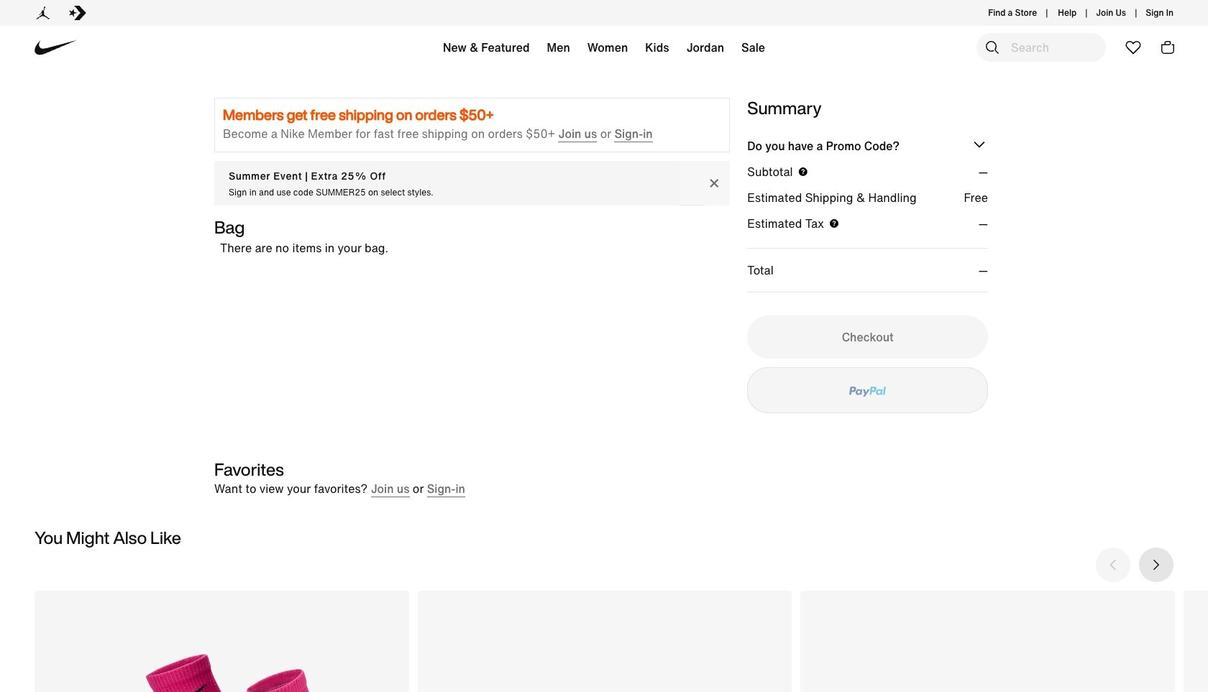 Task type: vqa. For each thing, say whether or not it's contained in the screenshot.
Nike Kwondo 1 x PEACEMINUSONE LINK
no



Task type: locate. For each thing, give the bounding box(es) containing it.
Search Products text field
[[977, 33, 1107, 62]]

open search modal image
[[984, 39, 1002, 56]]

Enter a Promo Code text field
[[748, 168, 917, 194]]

menu bar
[[245, 29, 964, 72]]

converse image
[[69, 4, 86, 22]]

training ankle socks (6 pairs) image
[[35, 592, 409, 693]]

paypal image
[[850, 387, 887, 397]]

women's shoes image
[[801, 592, 1176, 693]]



Task type: describe. For each thing, give the bounding box(es) containing it.
nike home page image
[[28, 20, 84, 76]]

favorites image
[[1125, 39, 1143, 56]]

jordan image
[[35, 4, 52, 22]]



